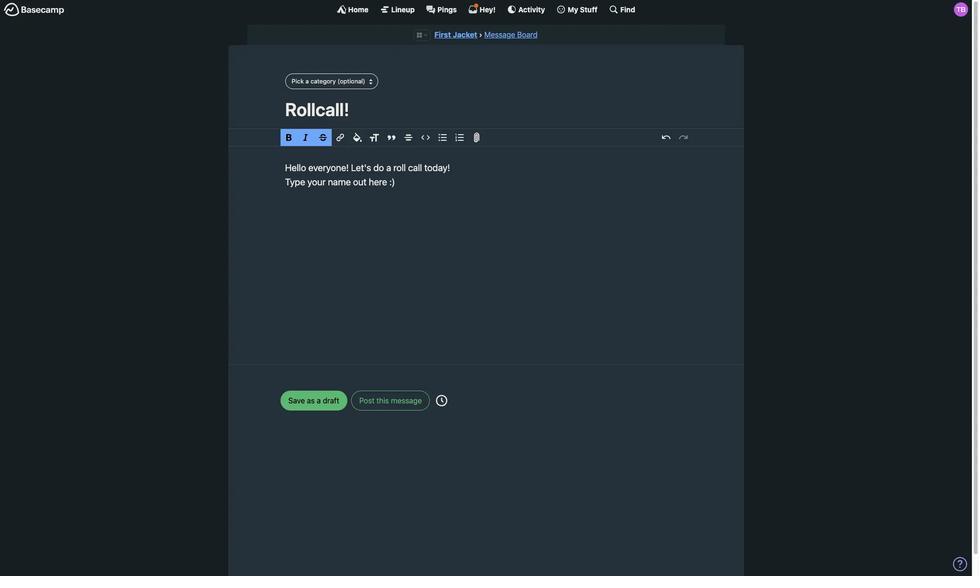 Task type: locate. For each thing, give the bounding box(es) containing it.
out
[[353, 176, 367, 187]]

a inside hello everyone! let's do a roll call today! type your name out here :)
[[387, 162, 391, 173]]

my stuff button
[[557, 5, 598, 14]]

hello everyone! let's do a roll call today! type your name out here :)
[[285, 162, 450, 187]]

pings button
[[426, 5, 457, 14]]

a right "do"
[[387, 162, 391, 173]]

switch accounts image
[[4, 2, 64, 17]]

message
[[391, 396, 422, 405]]

type
[[285, 176, 305, 187]]

lineup link
[[380, 5, 415, 14]]

a right as
[[317, 396, 321, 405]]

2 vertical spatial a
[[317, 396, 321, 405]]

a
[[306, 77, 309, 85], [387, 162, 391, 173], [317, 396, 321, 405]]

hello
[[285, 162, 306, 173]]

post
[[359, 396, 375, 405]]

2 horizontal spatial a
[[387, 162, 391, 173]]

activity
[[519, 5, 545, 14]]

everyone!
[[309, 162, 349, 173]]

message
[[485, 30, 516, 39]]

call
[[408, 162, 422, 173]]

do
[[374, 162, 384, 173]]

a inside button
[[306, 77, 309, 85]]

(optional)
[[338, 77, 365, 85]]

this
[[377, 396, 389, 405]]

a right 'pick'
[[306, 77, 309, 85]]

0 horizontal spatial a
[[306, 77, 309, 85]]

name
[[328, 176, 351, 187]]

a inside 'button'
[[317, 396, 321, 405]]

1 horizontal spatial a
[[317, 396, 321, 405]]

find button
[[609, 5, 636, 14]]

0 vertical spatial a
[[306, 77, 309, 85]]

save as a draft button
[[280, 391, 348, 411]]

roll
[[394, 162, 406, 173]]

here
[[369, 176, 387, 187]]

tyler black image
[[955, 2, 969, 17]]

home link
[[337, 5, 369, 14]]

pick
[[292, 77, 304, 85]]

›
[[479, 30, 483, 39]]

find
[[621, 5, 636, 14]]

activity link
[[507, 5, 545, 14]]

first jacket
[[435, 30, 478, 39]]

jacket
[[453, 30, 478, 39]]

my
[[568, 5, 579, 14]]

1 vertical spatial a
[[387, 162, 391, 173]]

main element
[[0, 0, 973, 18]]

save as a draft
[[289, 396, 339, 405]]



Task type: describe. For each thing, give the bounding box(es) containing it.
:)
[[390, 176, 395, 187]]

your
[[308, 176, 326, 187]]

my stuff
[[568, 5, 598, 14]]

stuff
[[580, 5, 598, 14]]

first jacket link
[[435, 30, 478, 39]]

› message board
[[479, 30, 538, 39]]

Write away… text field
[[257, 147, 716, 353]]

Type a title… text field
[[285, 99, 687, 120]]

hey! button
[[468, 3, 496, 14]]

first
[[435, 30, 451, 39]]

today!
[[425, 162, 450, 173]]

pings
[[438, 5, 457, 14]]

pick a category (optional) button
[[285, 74, 378, 89]]

message board link
[[485, 30, 538, 39]]

board
[[518, 30, 538, 39]]

save
[[289, 396, 305, 405]]

schedule this to post later image
[[436, 395, 448, 406]]

lineup
[[392, 5, 415, 14]]

as
[[307, 396, 315, 405]]

draft
[[323, 396, 339, 405]]

hey!
[[480, 5, 496, 14]]

category
[[311, 77, 336, 85]]

post this message
[[359, 396, 422, 405]]

home
[[348, 5, 369, 14]]

post this message button
[[351, 391, 430, 411]]

pick a category (optional)
[[292, 77, 365, 85]]

let's
[[351, 162, 371, 173]]



Task type: vqa. For each thing, say whether or not it's contained in the screenshot.
Jan corresponding to 08 Jan
no



